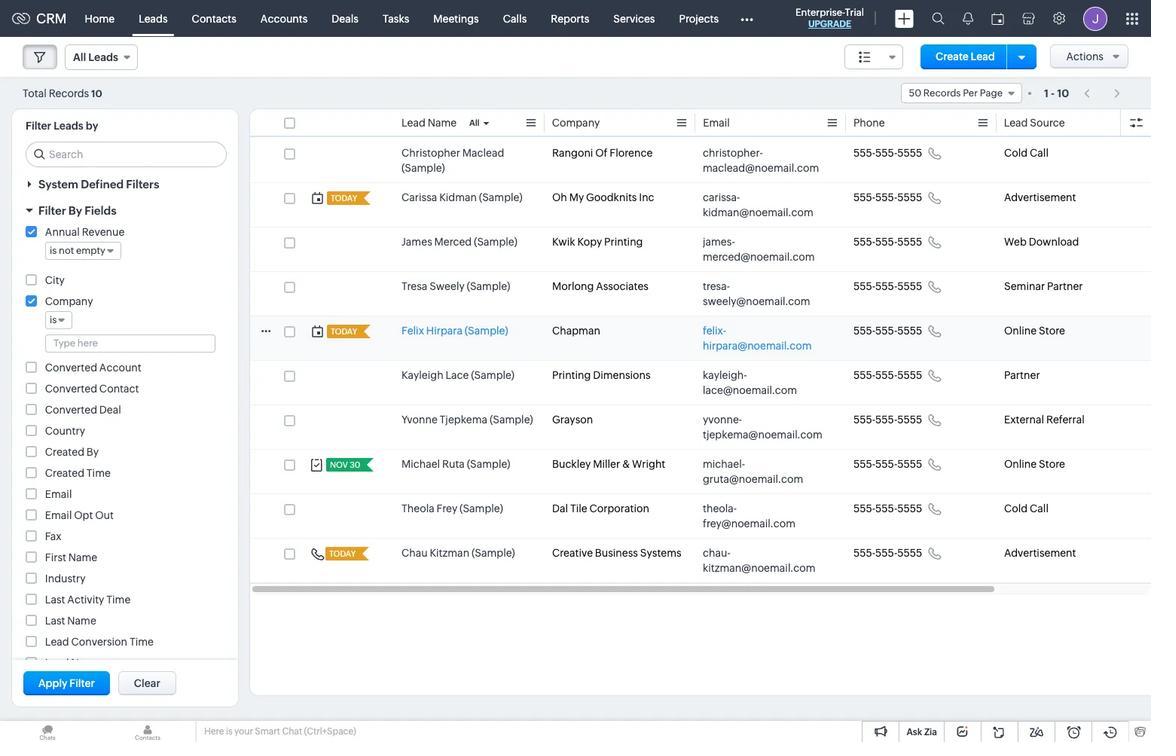 Task type: vqa. For each thing, say whether or not it's contained in the screenshot.
Meeting for James Venere (Sample) Deal ( Chemel )
no



Task type: locate. For each thing, give the bounding box(es) containing it.
all for all leads
[[73, 51, 86, 63]]

0 vertical spatial online store
[[1004, 325, 1065, 337]]

3 5555 from the top
[[897, 236, 922, 248]]

created down country
[[45, 446, 84, 458]]

advertisement for chau- kitzman@noemail.com
[[1004, 547, 1076, 559]]

(sample) right merced
[[474, 236, 517, 248]]

leads inside "field"
[[88, 51, 118, 63]]

search image
[[932, 12, 945, 25]]

activity
[[67, 594, 104, 606]]

merced
[[434, 236, 472, 248]]

5555 for michael- gruta@noemail.com
[[897, 458, 922, 470]]

wright
[[632, 458, 665, 470]]

home link
[[73, 0, 127, 37]]

3 555-555-5555 from the top
[[854, 236, 922, 248]]

chau-
[[703, 547, 731, 559]]

ask zia
[[907, 727, 937, 738]]

5555 for carissa- kidman@noemail.com
[[897, 191, 922, 203]]

2 vertical spatial converted
[[45, 404, 97, 416]]

kayleigh- lace@noemail.com
[[703, 369, 797, 396]]

email up 'fax'
[[45, 509, 72, 521]]

account
[[99, 362, 141, 374]]

0 vertical spatial email
[[703, 117, 730, 129]]

converted for converted account
[[45, 362, 97, 374]]

1 vertical spatial lead name
[[45, 657, 100, 669]]

store down external referral
[[1039, 458, 1065, 470]]

1 vertical spatial filter
[[38, 204, 66, 217]]

555-
[[854, 147, 876, 159], [876, 147, 897, 159], [854, 191, 876, 203], [876, 191, 897, 203], [854, 236, 876, 248], [876, 236, 897, 248], [854, 280, 876, 292], [876, 280, 897, 292], [854, 325, 876, 337], [876, 325, 897, 337], [854, 369, 876, 381], [876, 369, 897, 381], [854, 414, 876, 426], [876, 414, 897, 426], [854, 458, 876, 470], [876, 458, 897, 470], [854, 503, 876, 515], [876, 503, 897, 515], [854, 547, 876, 559], [876, 547, 897, 559]]

all up maclead
[[469, 118, 480, 127]]

all up total records 10
[[73, 51, 86, 63]]

5 5555 from the top
[[897, 325, 922, 337]]

10 555-555-5555 from the top
[[854, 547, 922, 559]]

rangoni
[[552, 147, 593, 159]]

name down activity
[[67, 615, 96, 627]]

1 call from the top
[[1030, 147, 1049, 159]]

(sample) inside 'link'
[[471, 369, 515, 381]]

creative
[[552, 547, 593, 559]]

name
[[428, 117, 457, 129], [68, 551, 97, 564], [67, 615, 96, 627], [71, 657, 100, 669]]

created down the created by
[[45, 467, 84, 479]]

5555 for chau- kitzman@noemail.com
[[897, 547, 922, 559]]

records right 50
[[923, 87, 961, 99]]

1 vertical spatial time
[[106, 594, 131, 606]]

(sample) for carissa kidman (sample)
[[479, 191, 523, 203]]

by up created time
[[87, 446, 99, 458]]

felix
[[402, 325, 424, 337]]

apply
[[38, 677, 67, 689]]

1 horizontal spatial leads
[[88, 51, 118, 63]]

1 vertical spatial cold call
[[1004, 503, 1049, 515]]

7 5555 from the top
[[897, 414, 922, 426]]

tresa sweely (sample) link
[[402, 279, 510, 294]]

time down the created by
[[87, 467, 111, 479]]

2 cold from the top
[[1004, 503, 1028, 515]]

accounts
[[261, 12, 308, 24]]

6 5555 from the top
[[897, 369, 922, 381]]

filter inside dropdown button
[[38, 204, 66, 217]]

online store down seminar partner
[[1004, 325, 1065, 337]]

company up is field
[[45, 295, 93, 307]]

10 5555 from the top
[[897, 547, 922, 559]]

create lead
[[936, 50, 995, 63]]

1 vertical spatial last
[[45, 615, 65, 627]]

0 horizontal spatial records
[[49, 87, 89, 99]]

(sample) for michael ruta (sample)
[[467, 458, 510, 470]]

2 cold call from the top
[[1004, 503, 1049, 515]]

(sample) right sweely
[[467, 280, 510, 292]]

external
[[1004, 414, 1044, 426]]

partner up external
[[1004, 369, 1040, 381]]

(sample) right kitzman
[[472, 547, 515, 559]]

lead
[[971, 50, 995, 63], [402, 117, 426, 129], [1004, 117, 1028, 129], [45, 636, 69, 648], [45, 657, 69, 669]]

meetings
[[433, 12, 479, 24]]

5 555-555-5555 from the top
[[854, 325, 922, 337]]

online down seminar
[[1004, 325, 1037, 337]]

555-555-5555 for felix- hirpara@noemail.com
[[854, 325, 922, 337]]

carissa- kidman@noemail.com
[[703, 191, 813, 218]]

0 vertical spatial store
[[1039, 325, 1065, 337]]

1 vertical spatial online
[[1004, 458, 1037, 470]]

grayson
[[552, 414, 593, 426]]

james
[[402, 236, 432, 248]]

felix hirpara (sample) link
[[402, 323, 508, 338]]

1 vertical spatial converted
[[45, 383, 97, 395]]

0 horizontal spatial printing
[[552, 369, 591, 381]]

james-
[[703, 236, 735, 248]]

by
[[68, 204, 82, 217], [87, 446, 99, 458]]

row group
[[250, 139, 1151, 583]]

today link for felix
[[327, 325, 359, 338]]

maclead
[[462, 147, 504, 159]]

0 horizontal spatial by
[[68, 204, 82, 217]]

555-555-5555 for christopher- maclead@noemail.com
[[854, 147, 922, 159]]

2 advertisement from the top
[[1004, 547, 1076, 559]]

5555 for tresa- sweely@noemail.com
[[897, 280, 922, 292]]

printing dimensions
[[552, 369, 651, 381]]

(sample) right kidman
[[479, 191, 523, 203]]

is inside field
[[50, 314, 57, 325]]

2 online store from the top
[[1004, 458, 1065, 470]]

apply filter
[[38, 677, 95, 689]]

is down city
[[50, 314, 57, 325]]

1 vertical spatial is
[[50, 314, 57, 325]]

all inside "field"
[[73, 51, 86, 63]]

online store down external referral
[[1004, 458, 1065, 470]]

partner right seminar
[[1047, 280, 1083, 292]]

filter for filter by fields
[[38, 204, 66, 217]]

0 vertical spatial today link
[[327, 191, 359, 205]]

smart
[[255, 726, 280, 737]]

buckley
[[552, 458, 591, 470]]

1 vertical spatial store
[[1039, 458, 1065, 470]]

calendar image
[[991, 12, 1004, 24]]

2 horizontal spatial leads
[[139, 12, 168, 24]]

1 horizontal spatial 10
[[1057, 87, 1069, 99]]

2 last from the top
[[45, 615, 65, 627]]

yvonne tjepkema (sample)
[[402, 414, 533, 426]]

2 vertical spatial time
[[130, 636, 154, 648]]

calls
[[503, 12, 527, 24]]

email down created time
[[45, 488, 72, 500]]

by for filter
[[68, 204, 82, 217]]

phone
[[854, 117, 885, 129]]

is not empty field
[[45, 242, 121, 260]]

signals image
[[963, 12, 973, 25]]

555-555-5555 for chau- kitzman@noemail.com
[[854, 547, 922, 559]]

1 online from the top
[[1004, 325, 1037, 337]]

10 up by
[[91, 88, 102, 99]]

lead right create
[[971, 50, 995, 63]]

1 vertical spatial today
[[331, 327, 357, 336]]

first
[[45, 551, 66, 564]]

last down industry
[[45, 594, 65, 606]]

chau
[[402, 547, 428, 559]]

lead name up christopher
[[402, 117, 457, 129]]

converted up converted deal
[[45, 383, 97, 395]]

2 online from the top
[[1004, 458, 1037, 470]]

lace
[[446, 369, 469, 381]]

0 vertical spatial is
[[50, 245, 57, 256]]

2 vertical spatial filter
[[69, 677, 95, 689]]

0 horizontal spatial 10
[[91, 88, 102, 99]]

1 vertical spatial online store
[[1004, 458, 1065, 470]]

(sample) right hirpara
[[465, 325, 508, 337]]

by up 'annual revenue'
[[68, 204, 82, 217]]

0 vertical spatial leads
[[139, 12, 168, 24]]

filter down total
[[26, 120, 51, 132]]

1 vertical spatial all
[[469, 118, 480, 127]]

(sample) for felix hirpara (sample)
[[465, 325, 508, 337]]

3 converted from the top
[[45, 404, 97, 416]]

kitzman
[[430, 547, 469, 559]]

(sample) right ruta at the bottom left
[[467, 458, 510, 470]]

converted for converted contact
[[45, 383, 97, 395]]

0 vertical spatial online
[[1004, 325, 1037, 337]]

call
[[1030, 147, 1049, 159], [1030, 503, 1049, 515]]

1 vertical spatial printing
[[552, 369, 591, 381]]

50 records per page
[[909, 87, 1003, 99]]

8 5555 from the top
[[897, 458, 922, 470]]

filter up the annual
[[38, 204, 66, 217]]

printing right kopy
[[604, 236, 643, 248]]

4 555-555-5555 from the top
[[854, 280, 922, 292]]

call for christopher- maclead@noemail.com
[[1030, 147, 1049, 159]]

8 555-555-5555 from the top
[[854, 458, 922, 470]]

kayleigh
[[402, 369, 443, 381]]

2 vertical spatial today
[[329, 549, 356, 558]]

carissa kidman (sample) link
[[402, 190, 523, 205]]

1 vertical spatial by
[[87, 446, 99, 458]]

6 555-555-5555 from the top
[[854, 369, 922, 381]]

time for activity
[[106, 594, 131, 606]]

create menu image
[[895, 9, 914, 27]]

555-555-5555 for theola- frey@noemail.com
[[854, 503, 922, 515]]

2 call from the top
[[1030, 503, 1049, 515]]

0 vertical spatial cold call
[[1004, 147, 1049, 159]]

navigation
[[1077, 82, 1129, 104]]

0 horizontal spatial all
[[73, 51, 86, 63]]

10 right -
[[1057, 87, 1069, 99]]

2 store from the top
[[1039, 458, 1065, 470]]

0 vertical spatial by
[[68, 204, 82, 217]]

lace@noemail.com
[[703, 384, 797, 396]]

contacts image
[[100, 721, 195, 742]]

converted for converted deal
[[45, 404, 97, 416]]

is inside field
[[50, 245, 57, 256]]

revenue
[[82, 226, 125, 238]]

10 for total records 10
[[91, 88, 102, 99]]

0 horizontal spatial leads
[[54, 120, 83, 132]]

(sample) for james merced (sample)
[[474, 236, 517, 248]]

converted up country
[[45, 404, 97, 416]]

filter right apply
[[69, 677, 95, 689]]

oh
[[552, 191, 567, 203]]

1 vertical spatial today link
[[327, 325, 359, 338]]

0 vertical spatial converted
[[45, 362, 97, 374]]

tasks link
[[371, 0, 421, 37]]

store for felix- hirpara@noemail.com
[[1039, 325, 1065, 337]]

2 converted from the top
[[45, 383, 97, 395]]

4 5555 from the top
[[897, 280, 922, 292]]

5555
[[897, 147, 922, 159], [897, 191, 922, 203], [897, 236, 922, 248], [897, 280, 922, 292], [897, 325, 922, 337], [897, 369, 922, 381], [897, 414, 922, 426], [897, 458, 922, 470], [897, 503, 922, 515], [897, 547, 922, 559]]

1 cold from the top
[[1004, 147, 1028, 159]]

today
[[331, 194, 357, 203], [331, 327, 357, 336], [329, 549, 356, 558]]

0 vertical spatial lead name
[[402, 117, 457, 129]]

9 5555 from the top
[[897, 503, 922, 515]]

leads for all leads
[[88, 51, 118, 63]]

0 vertical spatial printing
[[604, 236, 643, 248]]

(sample) right frey
[[460, 503, 503, 515]]

store down seminar partner
[[1039, 325, 1065, 337]]

9 555-555-5555 from the top
[[854, 503, 922, 515]]

online store for michael- gruta@noemail.com
[[1004, 458, 1065, 470]]

leads right home link
[[139, 12, 168, 24]]

tjepkema@noemail.com
[[703, 429, 823, 441]]

last down last activity time
[[45, 615, 65, 627]]

size image
[[859, 50, 871, 64]]

converted up converted contact
[[45, 362, 97, 374]]

felix-
[[703, 325, 726, 337]]

2 555-555-5555 from the top
[[854, 191, 922, 203]]

contact
[[99, 383, 139, 395]]

all for all
[[469, 118, 480, 127]]

(sample) right tjepkema
[[490, 414, 533, 426]]

is left your
[[226, 726, 232, 737]]

1 horizontal spatial company
[[552, 117, 600, 129]]

is not empty
[[50, 245, 105, 256]]

search element
[[923, 0, 954, 37]]

lead name up apply filter button
[[45, 657, 100, 669]]

cold call
[[1004, 147, 1049, 159], [1004, 503, 1049, 515]]

0 vertical spatial today
[[331, 194, 357, 203]]

1 created from the top
[[45, 446, 84, 458]]

cold for christopher- maclead@noemail.com
[[1004, 147, 1028, 159]]

1 horizontal spatial by
[[87, 446, 99, 458]]

deal
[[99, 404, 121, 416]]

1 vertical spatial cold
[[1004, 503, 1028, 515]]

leads left by
[[54, 120, 83, 132]]

associates
[[596, 280, 649, 292]]

1 cold call from the top
[[1004, 147, 1049, 159]]

signals element
[[954, 0, 982, 37]]

None field
[[845, 44, 903, 69]]

records inside field
[[923, 87, 961, 99]]

0 vertical spatial filter
[[26, 120, 51, 132]]

created
[[45, 446, 84, 458], [45, 467, 84, 479]]

1 horizontal spatial partner
[[1047, 280, 1083, 292]]

lead inside button
[[971, 50, 995, 63]]

555-555-5555 for yvonne- tjepkema@noemail.com
[[854, 414, 922, 426]]

1 advertisement from the top
[[1004, 191, 1076, 203]]

0 vertical spatial created
[[45, 446, 84, 458]]

chau kitzman (sample) link
[[402, 545, 515, 561]]

1 vertical spatial advertisement
[[1004, 547, 1076, 559]]

1 vertical spatial created
[[45, 467, 84, 479]]

cold
[[1004, 147, 1028, 159], [1004, 503, 1028, 515]]

2 vertical spatial today link
[[325, 547, 357, 561]]

1 converted from the top
[[45, 362, 97, 374]]

1 horizontal spatial all
[[469, 118, 480, 127]]

2 created from the top
[[45, 467, 84, 479]]

1 vertical spatial leads
[[88, 51, 118, 63]]

converted
[[45, 362, 97, 374], [45, 383, 97, 395], [45, 404, 97, 416]]

out
[[95, 509, 114, 521]]

5555 for felix- hirpara@noemail.com
[[897, 325, 922, 337]]

kayleigh lace (sample) link
[[402, 368, 515, 383]]

0 vertical spatial cold
[[1004, 147, 1028, 159]]

1 vertical spatial call
[[1030, 503, 1049, 515]]

online store for felix- hirpara@noemail.com
[[1004, 325, 1065, 337]]

time up clear
[[130, 636, 154, 648]]

printing up grayson
[[552, 369, 591, 381]]

555-555-5555 for michael- gruta@noemail.com
[[854, 458, 922, 470]]

leads down home
[[88, 51, 118, 63]]

1 horizontal spatial records
[[923, 87, 961, 99]]

1 last from the top
[[45, 594, 65, 606]]

conversion
[[71, 636, 127, 648]]

555-555-5555 for carissa- kidman@noemail.com
[[854, 191, 922, 203]]

created for created by
[[45, 446, 84, 458]]

chat
[[282, 726, 302, 737]]

partner
[[1047, 280, 1083, 292], [1004, 369, 1040, 381]]

0 horizontal spatial company
[[45, 295, 93, 307]]

tile
[[570, 503, 587, 515]]

10 inside total records 10
[[91, 88, 102, 99]]

email up christopher-
[[703, 117, 730, 129]]

0 vertical spatial last
[[45, 594, 65, 606]]

records up filter leads by
[[49, 87, 89, 99]]

(sample) right the lace
[[471, 369, 515, 381]]

1 555-555-5555 from the top
[[854, 147, 922, 159]]

seminar
[[1004, 280, 1045, 292]]

email
[[703, 117, 730, 129], [45, 488, 72, 500], [45, 509, 72, 521]]

cold for theola- frey@noemail.com
[[1004, 503, 1028, 515]]

(sample) down christopher
[[402, 162, 445, 174]]

0 vertical spatial all
[[73, 51, 86, 63]]

1 online store from the top
[[1004, 325, 1065, 337]]

today link for chau
[[325, 547, 357, 561]]

sweely@noemail.com
[[703, 295, 810, 307]]

printing
[[604, 236, 643, 248], [552, 369, 591, 381]]

0 vertical spatial company
[[552, 117, 600, 129]]

company up rangoni
[[552, 117, 600, 129]]

1 store from the top
[[1039, 325, 1065, 337]]

filter
[[26, 120, 51, 132], [38, 204, 66, 217], [69, 677, 95, 689]]

2 vertical spatial email
[[45, 509, 72, 521]]

0 vertical spatial time
[[87, 467, 111, 479]]

(sample) inside christopher maclead (sample)
[[402, 162, 445, 174]]

projects link
[[667, 0, 731, 37]]

2 5555 from the top
[[897, 191, 922, 203]]

1 5555 from the top
[[897, 147, 922, 159]]

7 555-555-5555 from the top
[[854, 414, 922, 426]]

theola- frey@noemail.com link
[[703, 501, 823, 531]]

1 vertical spatial partner
[[1004, 369, 1040, 381]]

nov 30
[[330, 460, 360, 469]]

(sample) for christopher maclead (sample)
[[402, 162, 445, 174]]

kitzman@noemail.com
[[703, 562, 816, 574]]

tresa- sweely@noemail.com link
[[703, 279, 823, 309]]

time right activity
[[106, 594, 131, 606]]

5555 for christopher- maclead@noemail.com
[[897, 147, 922, 159]]

by inside dropdown button
[[68, 204, 82, 217]]

online down external
[[1004, 458, 1037, 470]]

0 vertical spatial call
[[1030, 147, 1049, 159]]

0 horizontal spatial partner
[[1004, 369, 1040, 381]]

0 vertical spatial advertisement
[[1004, 191, 1076, 203]]

is left not
[[50, 245, 57, 256]]

2 vertical spatial leads
[[54, 120, 83, 132]]



Task type: describe. For each thing, give the bounding box(es) containing it.
Other Modules field
[[731, 6, 763, 31]]

merced@noemail.com
[[703, 251, 815, 263]]

converted deal
[[45, 404, 121, 416]]

morlong associates
[[552, 280, 649, 292]]

5555 for james- merced@noemail.com
[[897, 236, 922, 248]]

filter for filter leads by
[[26, 120, 51, 132]]

is field
[[45, 311, 73, 329]]

online for michael- gruta@noemail.com
[[1004, 458, 1037, 470]]

today for felix hirpara (sample)
[[331, 327, 357, 336]]

profile element
[[1074, 0, 1117, 37]]

morlong
[[552, 280, 594, 292]]

services link
[[601, 0, 667, 37]]

carissa kidman (sample)
[[402, 191, 523, 203]]

seminar partner
[[1004, 280, 1083, 292]]

fields
[[85, 204, 116, 217]]

kayleigh lace (sample)
[[402, 369, 515, 381]]

555-555-5555 for kayleigh- lace@noemail.com
[[854, 369, 922, 381]]

555-555-5555 for james- merced@noemail.com
[[854, 236, 922, 248]]

filter by fields button
[[12, 197, 238, 224]]

james- merced@noemail.com
[[703, 236, 815, 263]]

upgrade
[[808, 19, 851, 29]]

kwik kopy printing
[[552, 236, 643, 248]]

records for 50
[[923, 87, 961, 99]]

dal
[[552, 503, 568, 515]]

lead down last name
[[45, 636, 69, 648]]

5555 for yvonne- tjepkema@noemail.com
[[897, 414, 922, 426]]

frey
[[437, 503, 458, 515]]

dimensions
[[593, 369, 651, 381]]

Search text field
[[26, 142, 226, 167]]

cold call for theola- frey@noemail.com
[[1004, 503, 1049, 515]]

annual revenue
[[45, 226, 125, 238]]

name up christopher
[[428, 117, 457, 129]]

country
[[45, 425, 85, 437]]

create lead button
[[921, 44, 1010, 69]]

industry
[[45, 573, 86, 585]]

kidman@noemail.com
[[703, 206, 813, 218]]

0 horizontal spatial lead name
[[45, 657, 100, 669]]

create menu element
[[886, 0, 923, 37]]

cold call for christopher- maclead@noemail.com
[[1004, 147, 1049, 159]]

felix- hirpara@noemail.com link
[[703, 323, 823, 353]]

enterprise-
[[796, 7, 845, 18]]

1
[[1044, 87, 1049, 99]]

here is your smart chat (ctrl+space)
[[204, 726, 356, 737]]

creative business systems
[[552, 547, 682, 559]]

1 horizontal spatial lead name
[[402, 117, 457, 129]]

Type here text field
[[46, 335, 215, 352]]

filter inside button
[[69, 677, 95, 689]]

advertisement for carissa- kidman@noemail.com
[[1004, 191, 1076, 203]]

theola frey (sample) link
[[402, 501, 503, 516]]

christopher- maclead@noemail.com
[[703, 147, 819, 174]]

50 Records Per Page field
[[901, 83, 1022, 103]]

crm
[[36, 11, 67, 26]]

inc
[[639, 191, 654, 203]]

not
[[59, 245, 74, 256]]

lead up apply
[[45, 657, 69, 669]]

created by
[[45, 446, 99, 458]]

yvonne- tjepkema@noemail.com
[[703, 414, 823, 441]]

total
[[23, 87, 47, 99]]

felix- hirpara@noemail.com
[[703, 325, 812, 352]]

ruta
[[442, 458, 465, 470]]

michael
[[402, 458, 440, 470]]

last name
[[45, 615, 96, 627]]

row group containing christopher maclead (sample)
[[250, 139, 1151, 583]]

name right first at the left of the page
[[68, 551, 97, 564]]

1 horizontal spatial printing
[[604, 236, 643, 248]]

last activity time
[[45, 594, 131, 606]]

nov
[[330, 460, 348, 469]]

store for michael- gruta@noemail.com
[[1039, 458, 1065, 470]]

555-555-5555 for tresa- sweely@noemail.com
[[854, 280, 922, 292]]

50
[[909, 87, 922, 99]]

name down conversion
[[71, 657, 100, 669]]

lead up christopher
[[402, 117, 426, 129]]

corporation
[[589, 503, 649, 515]]

(sample) for tresa sweely (sample)
[[467, 280, 510, 292]]

gruta@noemail.com
[[703, 473, 803, 485]]

projects
[[679, 12, 719, 24]]

1 vertical spatial email
[[45, 488, 72, 500]]

(sample) for yvonne tjepkema (sample)
[[490, 414, 533, 426]]

kidman
[[439, 191, 477, 203]]

last for last activity time
[[45, 594, 65, 606]]

yvonne- tjepkema@noemail.com link
[[703, 412, 823, 442]]

10 for 1 - 10
[[1057, 87, 1069, 99]]

accounts link
[[249, 0, 320, 37]]

per
[[963, 87, 978, 99]]

kwik
[[552, 236, 575, 248]]

created for created time
[[45, 467, 84, 479]]

(sample) for theola frey (sample)
[[460, 503, 503, 515]]

empty
[[76, 245, 105, 256]]

felix hirpara (sample)
[[402, 325, 508, 337]]

(ctrl+space)
[[304, 726, 356, 737]]

today for carissa kidman (sample)
[[331, 194, 357, 203]]

miller
[[593, 458, 620, 470]]

by for created
[[87, 446, 99, 458]]

total records 10
[[23, 87, 102, 99]]

call for theola- frey@noemail.com
[[1030, 503, 1049, 515]]

carissa
[[402, 191, 437, 203]]

external referral
[[1004, 414, 1085, 426]]

profile image
[[1083, 6, 1107, 31]]

tasks
[[383, 12, 409, 24]]

referral
[[1046, 414, 1085, 426]]

5555 for theola- frey@noemail.com
[[897, 503, 922, 515]]

chau- kitzman@noemail.com link
[[703, 545, 823, 576]]

filter leads by
[[26, 120, 98, 132]]

leads for filter leads by
[[54, 120, 83, 132]]

download
[[1029, 236, 1079, 248]]

2 vertical spatial is
[[226, 726, 232, 737]]

(sample) for chau kitzman (sample)
[[472, 547, 515, 559]]

time for conversion
[[130, 636, 154, 648]]

last for last name
[[45, 615, 65, 627]]

online for felix- hirpara@noemail.com
[[1004, 325, 1037, 337]]

0 vertical spatial partner
[[1047, 280, 1083, 292]]

5555 for kayleigh- lace@noemail.com
[[897, 369, 922, 381]]

chats image
[[0, 721, 95, 742]]

(sample) for kayleigh lace (sample)
[[471, 369, 515, 381]]

michael- gruta@noemail.com
[[703, 458, 803, 485]]

is for is
[[50, 314, 57, 325]]

system defined filters button
[[12, 171, 238, 197]]

fax
[[45, 530, 62, 542]]

records for total
[[49, 87, 89, 99]]

chau kitzman (sample)
[[402, 547, 515, 559]]

kayleigh-
[[703, 369, 747, 381]]

page
[[980, 87, 1003, 99]]

lead left "source"
[[1004, 117, 1028, 129]]

trial
[[845, 7, 864, 18]]

today link for carissa
[[327, 191, 359, 205]]

All Leads field
[[65, 44, 138, 70]]

clear
[[134, 677, 160, 689]]

lead source
[[1004, 117, 1065, 129]]

converted account
[[45, 362, 141, 374]]

tresa
[[402, 280, 427, 292]]

is for is not empty
[[50, 245, 57, 256]]

reports
[[551, 12, 589, 24]]

sweely
[[430, 280, 465, 292]]

christopher maclead (sample)
[[402, 147, 504, 174]]

hirpara@noemail.com
[[703, 340, 812, 352]]

your
[[234, 726, 253, 737]]

today for chau kitzman (sample)
[[329, 549, 356, 558]]

tresa-
[[703, 280, 730, 292]]

carissa- kidman@noemail.com link
[[703, 190, 823, 220]]

kopy
[[577, 236, 602, 248]]

my
[[569, 191, 584, 203]]

michael- gruta@noemail.com link
[[703, 457, 823, 487]]

business
[[595, 547, 638, 559]]

1 vertical spatial company
[[45, 295, 93, 307]]

services
[[613, 12, 655, 24]]

email opt out
[[45, 509, 114, 521]]

converted contact
[[45, 383, 139, 395]]



